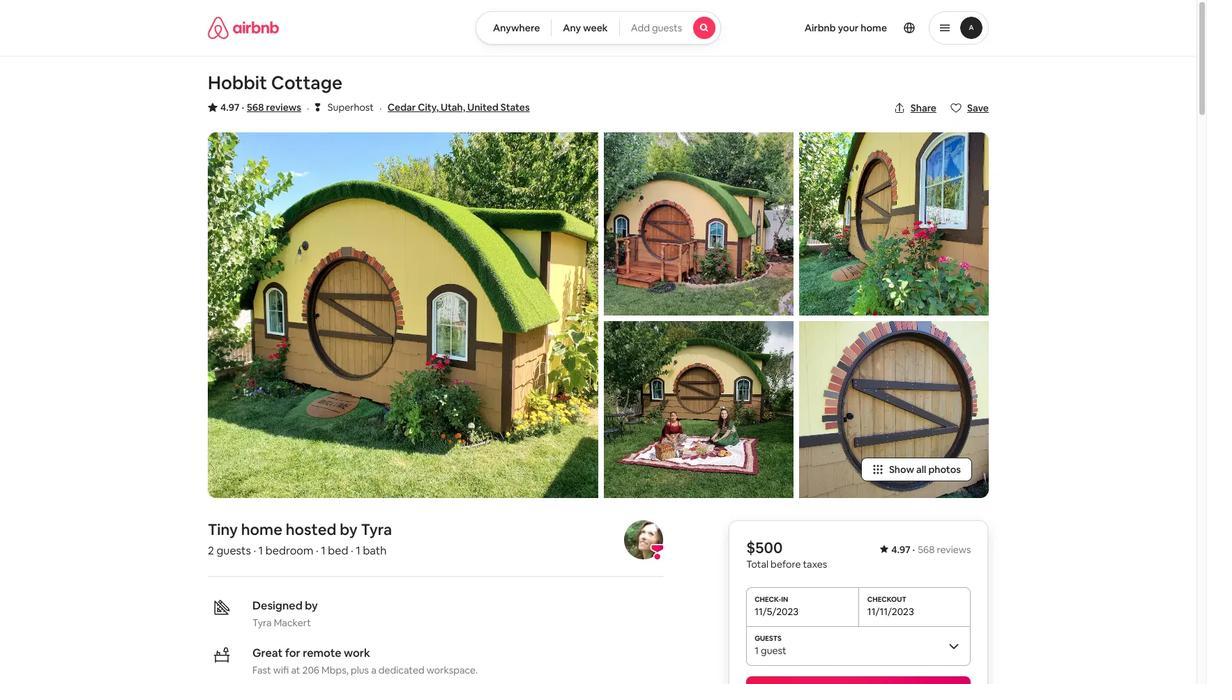 Task type: locate. For each thing, give the bounding box(es) containing it.
4.97 · 568 reviews
[[220, 101, 301, 114], [891, 544, 971, 557]]

1 vertical spatial guests
[[217, 544, 251, 559]]

tyra is a superhost. learn more about tyra. image
[[624, 521, 663, 560], [624, 521, 663, 560]]

photos
[[929, 464, 961, 476]]

0 vertical spatial guests
[[652, 22, 682, 34]]

· up '11/11/2023'
[[912, 544, 915, 557]]

None search field
[[476, 11, 721, 45]]

4.97 down hobbit
[[220, 101, 240, 114]]

designed
[[252, 599, 303, 614]]

guests inside tiny home hosted by tyra 2 guests · 1 bedroom · 1 bed · 1 bath
[[217, 544, 251, 559]]

bath
[[363, 544, 387, 559]]

home up bedroom
[[241, 520, 282, 540]]

1 left guest
[[754, 645, 758, 658]]

total
[[746, 559, 768, 571]]

1 horizontal spatial reviews
[[937, 544, 971, 557]]

hobbit
[[208, 71, 267, 95]]

your
[[838, 22, 859, 34]]

$500 total before taxes
[[746, 539, 827, 571]]

by
[[305, 599, 318, 614]]

week
[[583, 22, 608, 34]]

$500
[[746, 539, 782, 558]]

1 vertical spatial home
[[241, 520, 282, 540]]

tyra
[[252, 617, 272, 630]]

1 vertical spatial 4.97
[[891, 544, 910, 557]]

0 horizontal spatial home
[[241, 520, 282, 540]]

1 guest button
[[746, 627, 971, 666]]

󰀃
[[315, 100, 320, 114]]

hobbit cottage image 2 image
[[604, 133, 794, 316]]

show all photos button
[[861, 458, 972, 482]]

· left bedroom
[[253, 544, 256, 559]]

remote
[[303, 647, 341, 661]]

1
[[258, 544, 263, 559], [321, 544, 326, 559], [356, 544, 360, 559], [754, 645, 758, 658]]

great for remote work fast wifi at 206 mbps, plus a dedicated workspace.
[[252, 647, 478, 677]]

·
[[242, 101, 244, 114], [307, 101, 309, 116], [379, 101, 382, 116], [253, 544, 256, 559], [316, 544, 318, 559], [351, 544, 353, 559], [912, 544, 915, 557]]

1 horizontal spatial guests
[[652, 22, 682, 34]]

hobbit cottage image 3 image
[[604, 321, 794, 499]]

reviews
[[266, 101, 301, 114], [937, 544, 971, 557]]

568
[[247, 101, 264, 114], [918, 544, 935, 557]]

any
[[563, 22, 581, 34]]

1 horizontal spatial home
[[861, 22, 887, 34]]

4.97 up '11/11/2023'
[[891, 544, 910, 557]]

mackert
[[274, 617, 311, 630]]

0 vertical spatial reviews
[[266, 101, 301, 114]]

save
[[967, 102, 989, 114]]

0 vertical spatial 4.97
[[220, 101, 240, 114]]

1 inside dropdown button
[[754, 645, 758, 658]]

city,
[[418, 101, 439, 114]]

guest
[[761, 645, 786, 658]]

1 horizontal spatial 4.97 · 568 reviews
[[891, 544, 971, 557]]

home inside tiny home hosted by tyra 2 guests · 1 bedroom · 1 bed · 1 bath
[[241, 520, 282, 540]]

11/5/2023
[[754, 606, 798, 619]]

0 vertical spatial 568
[[247, 101, 264, 114]]

· left 󰀃
[[307, 101, 309, 116]]

add guests
[[631, 22, 682, 34]]

guests right add at the top right of the page
[[652, 22, 682, 34]]

any week
[[563, 22, 608, 34]]

hosted
[[286, 520, 336, 540]]

0 vertical spatial 4.97 · 568 reviews
[[220, 101, 301, 114]]

cottage
[[271, 71, 343, 95]]

1 vertical spatial reviews
[[937, 544, 971, 557]]

1 left bedroom
[[258, 544, 263, 559]]

guests right 2
[[217, 544, 251, 559]]

0 horizontal spatial guests
[[217, 544, 251, 559]]

0 horizontal spatial 4.97 · 568 reviews
[[220, 101, 301, 114]]

bed
[[328, 544, 348, 559]]

1 vertical spatial 568
[[918, 544, 935, 557]]

wifi
[[273, 665, 289, 677]]

guests
[[652, 22, 682, 34], [217, 544, 251, 559]]

anywhere
[[493, 22, 540, 34]]

cedar city, utah, united states button
[[388, 99, 530, 116]]

by tyra
[[340, 520, 392, 540]]

1 vertical spatial 4.97 · 568 reviews
[[891, 544, 971, 557]]

hobbit cottage image 5 image
[[799, 321, 989, 499]]

4.97
[[220, 101, 240, 114], [891, 544, 910, 557]]

home
[[861, 22, 887, 34], [241, 520, 282, 540]]

superhost
[[328, 101, 374, 114]]

11/11/2023
[[867, 606, 914, 619]]

home right the your
[[861, 22, 887, 34]]

0 horizontal spatial reviews
[[266, 101, 301, 114]]

add guests button
[[619, 11, 721, 45]]

0 vertical spatial home
[[861, 22, 887, 34]]



Task type: vqa. For each thing, say whether or not it's contained in the screenshot.
for
yes



Task type: describe. For each thing, give the bounding box(es) containing it.
· left bed
[[316, 544, 318, 559]]

· down hobbit
[[242, 101, 244, 114]]

a
[[371, 665, 376, 677]]

profile element
[[738, 0, 989, 56]]

utah,
[[441, 101, 465, 114]]

hobbit cottage image 1 image
[[208, 133, 598, 499]]

designed by tyra mackert
[[252, 599, 318, 630]]

anywhere button
[[476, 11, 552, 45]]

great
[[252, 647, 283, 661]]

airbnb your home link
[[796, 13, 895, 43]]

fast
[[252, 665, 271, 677]]

tiny home hosted by tyra 2 guests · 1 bedroom · 1 bed · 1 bath
[[208, 520, 392, 559]]

mbps,
[[322, 665, 349, 677]]

hobbit cottage image 4 image
[[799, 133, 989, 316]]

568 reviews button
[[247, 100, 301, 114]]

none search field containing anywhere
[[476, 11, 721, 45]]

0 horizontal spatial 568
[[247, 101, 264, 114]]

1 horizontal spatial 4.97
[[891, 544, 910, 557]]

· left the cedar at the top of page
[[379, 101, 382, 116]]

save button
[[945, 96, 995, 120]]

states
[[501, 101, 530, 114]]

workspace.
[[427, 665, 478, 677]]

· right bed
[[351, 544, 353, 559]]

at
[[291, 665, 300, 677]]

206
[[302, 665, 319, 677]]

any week button
[[551, 11, 620, 45]]

plus
[[351, 665, 369, 677]]

dedicated
[[379, 665, 425, 677]]

add
[[631, 22, 650, 34]]

bedroom
[[266, 544, 313, 559]]

cedar
[[388, 101, 416, 114]]

share button
[[888, 96, 942, 120]]

show
[[889, 464, 914, 476]]

work
[[344, 647, 370, 661]]

airbnb
[[805, 22, 836, 34]]

1 horizontal spatial 568
[[918, 544, 935, 557]]

tiny
[[208, 520, 238, 540]]

all
[[916, 464, 926, 476]]

airbnb your home
[[805, 22, 887, 34]]

hobbit cottage
[[208, 71, 343, 95]]

1 guest
[[754, 645, 786, 658]]

1 left bed
[[321, 544, 326, 559]]

2
[[208, 544, 214, 559]]

before
[[770, 559, 801, 571]]

· cedar city, utah, united states
[[379, 101, 530, 116]]

0 horizontal spatial 4.97
[[220, 101, 240, 114]]

for
[[285, 647, 300, 661]]

home inside profile element
[[861, 22, 887, 34]]

1 left bath in the bottom left of the page
[[356, 544, 360, 559]]

taxes
[[803, 559, 827, 571]]

show all photos
[[889, 464, 961, 476]]

united
[[468, 101, 499, 114]]

share
[[911, 102, 937, 114]]

guests inside "button"
[[652, 22, 682, 34]]



